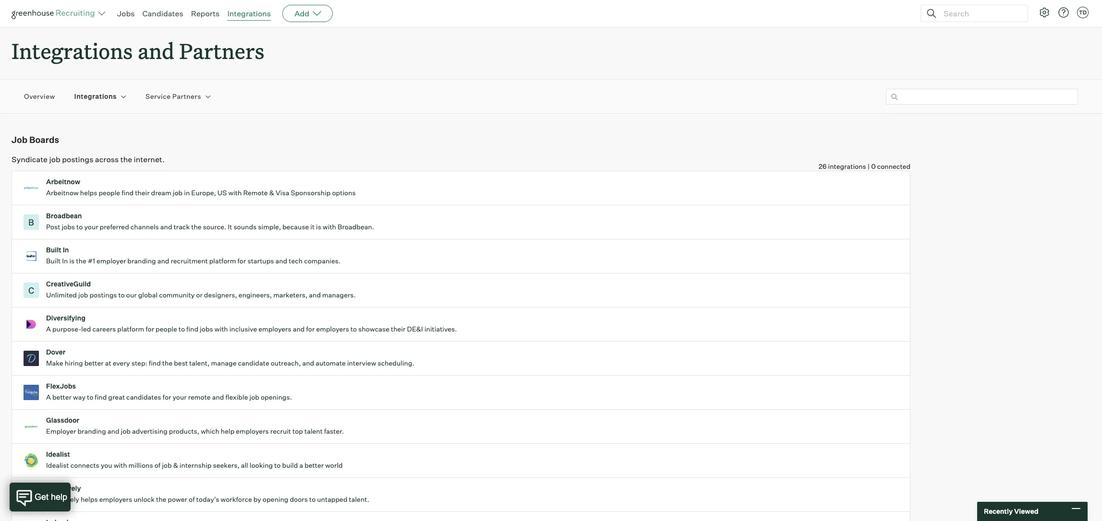 Task type: vqa. For each thing, say whether or not it's contained in the screenshot.
the topmost Arbeitnow
yes



Task type: describe. For each thing, give the bounding box(es) containing it.
better inside dover make hiring better at every step: find the best talent, manage candidate outreach, and automate interview scheduling.
[[84, 360, 104, 368]]

with inside broadbean post jobs to your preferred channels and track the source. it sounds simple, because it is with broadbean.
[[323, 223, 336, 231]]

candidates
[[142, 9, 183, 18]]

employers inside the inclusively inclusively helps employers unlock the power of today's workforce by opening doors to untapped talent.
[[99, 496, 132, 504]]

hiring
[[65, 360, 83, 368]]

jobs link
[[117, 9, 135, 18]]

unlimited
[[46, 291, 77, 299]]

dover
[[46, 348, 66, 357]]

integrations and partners
[[12, 37, 265, 65]]

2 inclusively from the top
[[46, 496, 79, 504]]

talent,
[[189, 360, 210, 368]]

every
[[113, 360, 130, 368]]

0 vertical spatial integrations
[[227, 9, 271, 18]]

millions
[[129, 462, 153, 470]]

startups
[[248, 257, 274, 265]]

with inside arbeitnow arbeitnow helps people find their dream job in europe, us with remote & visa sponsorship options
[[228, 189, 242, 197]]

c
[[28, 286, 34, 296]]

initiatives.
[[425, 325, 457, 334]]

2 vertical spatial integrations
[[74, 92, 117, 101]]

top
[[293, 428, 303, 436]]

and inside the diversifying a purpose-led careers platform for people to find jobs with inclusive employers and for employers to showcase their de&i initiatives.
[[293, 325, 305, 334]]

opening
[[263, 496, 289, 504]]

the right across
[[121, 155, 132, 164]]

with inside 'idealist idealist​ connects you with millions of job & internship seekers, all looking to build a better world'
[[114, 462, 127, 470]]

to inside creativeguild unlimited job postings to our global community or designers, engineers, marketers, and managers.
[[118, 291, 125, 299]]

add
[[295, 9, 310, 18]]

talent.
[[349, 496, 370, 504]]

you
[[101, 462, 112, 470]]

automate
[[316, 360, 346, 368]]

faster.
[[324, 428, 344, 436]]

managers.
[[322, 291, 356, 299]]

community
[[159, 291, 195, 299]]

0
[[872, 163, 876, 171]]

idealist
[[46, 451, 70, 459]]

job inside creativeguild unlimited job postings to our global community or designers, engineers, marketers, and managers.
[[78, 291, 88, 299]]

people inside the diversifying a purpose-led careers platform for people to find jobs with inclusive employers and for employers to showcase their de&i initiatives.
[[156, 325, 177, 334]]

job inside 'idealist idealist​ connects you with millions of job & internship seekers, all looking to build a better world'
[[162, 462, 172, 470]]

1 vertical spatial integrations
[[12, 37, 133, 65]]

led
[[81, 325, 91, 334]]

all
[[241, 462, 248, 470]]

our
[[126, 291, 137, 299]]

the inside broadbean post jobs to your preferred channels and track the source. it sounds simple, because it is with broadbean.
[[191, 223, 202, 231]]

to up best
[[179, 325, 185, 334]]

of inside 'idealist idealist​ connects you with millions of job & internship seekers, all looking to build a better world'
[[155, 462, 161, 470]]

to inside 'idealist idealist​ connects you with millions of job & internship seekers, all looking to build a better world'
[[274, 462, 281, 470]]

& inside arbeitnow arbeitnow helps people find their dream job in europe, us with remote & visa sponsorship options
[[269, 189, 274, 197]]

and inside flexjobs a better way to find great candidates for your remote and flexible job openings.
[[212, 394, 224, 402]]

by
[[254, 496, 261, 504]]

manage
[[211, 360, 237, 368]]

flexjobs a better way to find great candidates for your remote and flexible job openings.
[[46, 383, 292, 402]]

and down candidates
[[138, 37, 174, 65]]

a for a better way to find great candidates for your remote and flexible job openings.
[[46, 394, 51, 402]]

or
[[196, 291, 203, 299]]

best
[[174, 360, 188, 368]]

across
[[95, 155, 119, 164]]

and inside creativeguild unlimited job postings to our global community or designers, engineers, marketers, and managers.
[[309, 291, 321, 299]]

seekers,
[[213, 462, 240, 470]]

talent
[[305, 428, 323, 436]]

their inside the diversifying a purpose-led careers platform for people to find jobs with inclusive employers and for employers to showcase their de&i initiatives.
[[391, 325, 406, 334]]

products,
[[169, 428, 199, 436]]

creativeguild
[[46, 280, 91, 288]]

broadbean.
[[338, 223, 374, 231]]

0 vertical spatial integrations link
[[227, 9, 271, 18]]

candidates link
[[142, 9, 183, 18]]

to inside broadbean post jobs to your preferred channels and track the source. it sounds simple, because it is with broadbean.
[[76, 223, 83, 231]]

a for a purpose-led careers platform for people to find jobs with inclusive employers and for employers to showcase their de&i initiatives.
[[46, 325, 51, 334]]

for inside built in built in is the #1 employer branding and recruitment platform for startups and tech companies.
[[238, 257, 246, 265]]

platform inside built in built in is the #1 employer branding and recruitment platform for startups and tech companies.
[[209, 257, 236, 265]]

1 inclusively from the top
[[46, 485, 81, 493]]

internship
[[180, 462, 212, 470]]

careers
[[92, 325, 116, 334]]

build
[[282, 462, 298, 470]]

world
[[325, 462, 343, 470]]

job boards
[[12, 135, 59, 145]]

job inside flexjobs a better way to find great candidates for your remote and flexible job openings.
[[250, 394, 259, 402]]

helps for inclusively
[[81, 496, 98, 504]]

showcase
[[359, 325, 390, 334]]

for inside flexjobs a better way to find great candidates for your remote and flexible job openings.
[[163, 394, 171, 402]]

find inside flexjobs a better way to find great candidates for your remote and flexible job openings.
[[95, 394, 107, 402]]

glassdoor
[[46, 417, 79, 425]]

0 horizontal spatial integrations link
[[74, 92, 117, 101]]

inclusively inclusively helps employers unlock the power of today's workforce by opening doors to untapped talent.
[[46, 485, 370, 504]]

connected
[[878, 163, 911, 171]]

internet.
[[134, 155, 165, 164]]

branding inside built in built in is the #1 employer branding and recruitment platform for startups and tech companies.
[[128, 257, 156, 265]]

because
[[283, 223, 309, 231]]

better inside 'idealist idealist​ connects you with millions of job & internship seekers, all looking to build a better world'
[[305, 462, 324, 470]]

unlock
[[134, 496, 155, 504]]

us
[[218, 189, 227, 197]]

overview link
[[24, 92, 55, 101]]

broadbean
[[46, 212, 82, 220]]

add button
[[283, 5, 333, 22]]

0 vertical spatial in
[[63, 246, 69, 254]]

syndicate
[[12, 155, 48, 164]]

1 built from the top
[[46, 246, 61, 254]]

platform inside the diversifying a purpose-led careers platform for people to find jobs with inclusive employers and for employers to showcase their de&i initiatives.
[[117, 325, 144, 334]]

postings inside creativeguild unlimited job postings to our global community or designers, engineers, marketers, and managers.
[[90, 291, 117, 299]]

2 built from the top
[[46, 257, 61, 265]]

the inside dover make hiring better at every step: find the best talent, manage candidate outreach, and automate interview scheduling.
[[162, 360, 173, 368]]

power
[[168, 496, 187, 504]]

service partners
[[146, 92, 201, 101]]

service partners link
[[146, 92, 201, 101]]

help
[[221, 428, 235, 436]]

idealist​
[[46, 462, 69, 470]]

for down marketers,
[[306, 325, 315, 334]]

service
[[146, 92, 171, 101]]

openings.
[[261, 394, 292, 402]]

b
[[28, 217, 34, 228]]

job
[[12, 135, 27, 145]]

diversifying a purpose-led careers platform for people to find jobs with inclusive employers and for employers to showcase their de&i initiatives.
[[46, 314, 457, 334]]

recruit
[[270, 428, 291, 436]]

viewed
[[1015, 508, 1039, 516]]

td
[[1080, 9, 1087, 16]]

helps for arbeitnow
[[80, 189, 97, 197]]

way
[[73, 394, 86, 402]]

track
[[174, 223, 190, 231]]

marketers,
[[273, 291, 308, 299]]

branding inside glassdoor employer branding and job advertising products, which help employers recruit top talent faster.
[[78, 428, 106, 436]]

0 vertical spatial postings
[[62, 155, 93, 164]]

outreach,
[[271, 360, 301, 368]]

doors
[[290, 496, 308, 504]]



Task type: locate. For each thing, give the bounding box(es) containing it.
untapped
[[317, 496, 348, 504]]

find down or
[[186, 325, 198, 334]]

1 vertical spatial their
[[391, 325, 406, 334]]

&
[[269, 189, 274, 197], [173, 462, 178, 470]]

is inside broadbean post jobs to your preferred channels and track the source. it sounds simple, because it is with broadbean.
[[316, 223, 321, 231]]

1 vertical spatial partners
[[172, 92, 201, 101]]

0 vertical spatial inclusively
[[46, 485, 81, 493]]

0 vertical spatial of
[[155, 462, 161, 470]]

recently
[[985, 508, 1013, 516]]

job right "millions"
[[162, 462, 172, 470]]

helps down connects
[[81, 496, 98, 504]]

jobs inside the diversifying a purpose-led careers platform for people to find jobs with inclusive employers and for employers to showcase their de&i initiatives.
[[200, 325, 213, 334]]

with inside the diversifying a purpose-led careers platform for people to find jobs with inclusive employers and for employers to showcase their de&i initiatives.
[[215, 325, 228, 334]]

job left advertising
[[121, 428, 131, 436]]

it
[[228, 223, 232, 231]]

0 vertical spatial partners
[[179, 37, 265, 65]]

of inside the inclusively inclusively helps employers unlock the power of today's workforce by opening doors to untapped talent.
[[189, 496, 195, 504]]

1 horizontal spatial people
[[156, 325, 177, 334]]

1 vertical spatial branding
[[78, 428, 106, 436]]

in
[[63, 246, 69, 254], [62, 257, 68, 265]]

job inside arbeitnow arbeitnow helps people find their dream job in europe, us with remote & visa sponsorship options
[[173, 189, 183, 197]]

and down marketers,
[[293, 325, 305, 334]]

0 vertical spatial &
[[269, 189, 274, 197]]

job left "in"
[[173, 189, 183, 197]]

great
[[108, 394, 125, 402]]

1 vertical spatial platform
[[117, 325, 144, 334]]

0 vertical spatial better
[[84, 360, 104, 368]]

the inside built in built in is the #1 employer branding and recruitment platform for startups and tech companies.
[[76, 257, 86, 265]]

their left dream
[[135, 189, 150, 197]]

with right you
[[114, 462, 127, 470]]

1 vertical spatial a
[[46, 394, 51, 402]]

0 vertical spatial your
[[84, 223, 98, 231]]

built up creativeguild at the left bottom of the page
[[46, 257, 61, 265]]

is
[[316, 223, 321, 231], [69, 257, 75, 265]]

find
[[122, 189, 134, 197], [186, 325, 198, 334], [149, 360, 161, 368], [95, 394, 107, 402]]

arbeitnow arbeitnow helps people find their dream job in europe, us with remote & visa sponsorship options
[[46, 178, 356, 197]]

visa
[[276, 189, 290, 197]]

job down boards
[[49, 155, 60, 164]]

helps down syndicate job postings across the internet.
[[80, 189, 97, 197]]

a
[[300, 462, 303, 470]]

1 horizontal spatial is
[[316, 223, 321, 231]]

0 vertical spatial branding
[[128, 257, 156, 265]]

& left 'visa'
[[269, 189, 274, 197]]

job down creativeguild at the left bottom of the page
[[78, 291, 88, 299]]

broadbean post jobs to your preferred channels and track the source. it sounds simple, because it is with broadbean.
[[46, 212, 374, 231]]

0 vertical spatial their
[[135, 189, 150, 197]]

their inside arbeitnow arbeitnow helps people find their dream job in europe, us with remote & visa sponsorship options
[[135, 189, 150, 197]]

1 vertical spatial better
[[52, 394, 72, 402]]

in down broadbean
[[63, 246, 69, 254]]

built down post
[[46, 246, 61, 254]]

and inside dover make hiring better at every step: find the best talent, manage candidate outreach, and automate interview scheduling.
[[302, 360, 314, 368]]

a inside the diversifying a purpose-led careers platform for people to find jobs with inclusive employers and for employers to showcase their de&i initiatives.
[[46, 325, 51, 334]]

platform right "careers"
[[117, 325, 144, 334]]

the left #1
[[76, 257, 86, 265]]

find inside arbeitnow arbeitnow helps people find their dream job in europe, us with remote & visa sponsorship options
[[122, 189, 134, 197]]

engineers,
[[239, 291, 272, 299]]

workforce
[[221, 496, 252, 504]]

the right track
[[191, 223, 202, 231]]

people inside arbeitnow arbeitnow helps people find their dream job in europe, us with remote & visa sponsorship options
[[99, 189, 120, 197]]

partners
[[179, 37, 265, 65], [172, 92, 201, 101]]

0 vertical spatial a
[[46, 325, 51, 334]]

find inside dover make hiring better at every step: find the best talent, manage candidate outreach, and automate interview scheduling.
[[149, 360, 161, 368]]

is inside built in built in is the #1 employer branding and recruitment platform for startups and tech companies.
[[69, 257, 75, 265]]

Search text field
[[942, 6, 1020, 20]]

of right power
[[189, 496, 195, 504]]

postings
[[62, 155, 93, 164], [90, 291, 117, 299]]

better right 'a'
[[305, 462, 324, 470]]

their
[[135, 189, 150, 197], [391, 325, 406, 334]]

overview
[[24, 92, 55, 101]]

0 horizontal spatial jobs
[[62, 223, 75, 231]]

the left best
[[162, 360, 173, 368]]

their left de&i
[[391, 325, 406, 334]]

to left 'our' on the left of page
[[118, 291, 125, 299]]

your left remote
[[173, 394, 187, 402]]

arbeitnow down syndicate job postings across the internet.
[[46, 178, 80, 186]]

people down across
[[99, 189, 120, 197]]

1 arbeitnow from the top
[[46, 178, 80, 186]]

simple,
[[258, 223, 281, 231]]

integrations
[[227, 9, 271, 18], [12, 37, 133, 65], [74, 92, 117, 101]]

is left #1
[[69, 257, 75, 265]]

1 horizontal spatial their
[[391, 325, 406, 334]]

preferred
[[100, 223, 129, 231]]

your inside broadbean post jobs to your preferred channels and track the source. it sounds simple, because it is with broadbean.
[[84, 223, 98, 231]]

1 vertical spatial jobs
[[200, 325, 213, 334]]

0 horizontal spatial better
[[52, 394, 72, 402]]

find left great on the left of page
[[95, 394, 107, 402]]

employers up automate
[[316, 325, 349, 334]]

is right the it
[[316, 223, 321, 231]]

reports link
[[191, 9, 220, 18]]

and left track
[[160, 223, 172, 231]]

to down broadbean
[[76, 223, 83, 231]]

1 vertical spatial built
[[46, 257, 61, 265]]

to inside flexjobs a better way to find great candidates for your remote and flexible job openings.
[[87, 394, 93, 402]]

job inside glassdoor employer branding and job advertising products, which help employers recruit top talent faster.
[[121, 428, 131, 436]]

looking
[[250, 462, 273, 470]]

and
[[138, 37, 174, 65], [160, 223, 172, 231], [157, 257, 169, 265], [276, 257, 287, 265], [309, 291, 321, 299], [293, 325, 305, 334], [302, 360, 314, 368], [212, 394, 224, 402], [108, 428, 119, 436]]

1 horizontal spatial branding
[[128, 257, 156, 265]]

26
[[819, 163, 827, 171]]

1 vertical spatial inclusively
[[46, 496, 79, 504]]

a left purpose-
[[46, 325, 51, 334]]

today's
[[196, 496, 219, 504]]

with right us
[[228, 189, 242, 197]]

helps inside arbeitnow arbeitnow helps people find their dream job in europe, us with remote & visa sponsorship options
[[80, 189, 97, 197]]

a down flexjobs
[[46, 394, 51, 402]]

in up creativeguild at the left bottom of the page
[[62, 257, 68, 265]]

remote
[[188, 394, 211, 402]]

channels
[[131, 223, 159, 231]]

for right candidates on the left bottom of page
[[163, 394, 171, 402]]

1 vertical spatial is
[[69, 257, 75, 265]]

1 vertical spatial postings
[[90, 291, 117, 299]]

arbeitnow up broadbean
[[46, 189, 79, 197]]

flexible
[[226, 394, 248, 402]]

employer
[[46, 428, 76, 436]]

employers right inclusive
[[259, 325, 292, 334]]

jobs up talent, in the bottom left of the page
[[200, 325, 213, 334]]

0 vertical spatial helps
[[80, 189, 97, 197]]

and left tech
[[276, 257, 287, 265]]

the
[[121, 155, 132, 164], [191, 223, 202, 231], [76, 257, 86, 265], [162, 360, 173, 368], [156, 496, 166, 504]]

built in built in is the #1 employer branding and recruitment platform for startups and tech companies.
[[46, 246, 341, 265]]

2 vertical spatial better
[[305, 462, 324, 470]]

1 vertical spatial helps
[[81, 496, 98, 504]]

for down global
[[146, 325, 154, 334]]

at
[[105, 360, 111, 368]]

global
[[138, 291, 158, 299]]

1 vertical spatial your
[[173, 394, 187, 402]]

0 vertical spatial platform
[[209, 257, 236, 265]]

integrations
[[829, 163, 867, 171]]

candidates
[[126, 394, 161, 402]]

0 horizontal spatial platform
[[117, 325, 144, 334]]

options
[[332, 189, 356, 197]]

employers right help
[[236, 428, 269, 436]]

1 vertical spatial integrations link
[[74, 92, 117, 101]]

1 horizontal spatial of
[[189, 496, 195, 504]]

and right remote
[[212, 394, 224, 402]]

better left at
[[84, 360, 104, 368]]

td button
[[1076, 5, 1091, 20]]

1 vertical spatial &
[[173, 462, 178, 470]]

and inside broadbean post jobs to your preferred channels and track the source. it sounds simple, because it is with broadbean.
[[160, 223, 172, 231]]

jobs down broadbean
[[62, 223, 75, 231]]

#1
[[88, 257, 95, 265]]

jobs inside broadbean post jobs to your preferred channels and track the source. it sounds simple, because it is with broadbean.
[[62, 223, 75, 231]]

to left the build
[[274, 462, 281, 470]]

2 horizontal spatial better
[[305, 462, 324, 470]]

1 horizontal spatial jobs
[[200, 325, 213, 334]]

1 horizontal spatial better
[[84, 360, 104, 368]]

1 vertical spatial arbeitnow
[[46, 189, 79, 197]]

of
[[155, 462, 161, 470], [189, 496, 195, 504]]

the inside the inclusively inclusively helps employers unlock the power of today's workforce by opening doors to untapped talent.
[[156, 496, 166, 504]]

integrations link
[[227, 9, 271, 18], [74, 92, 117, 101]]

postings left across
[[62, 155, 93, 164]]

postings left 'our' on the left of page
[[90, 291, 117, 299]]

1 a from the top
[[46, 325, 51, 334]]

2 arbeitnow from the top
[[46, 189, 79, 197]]

and down great on the left of page
[[108, 428, 119, 436]]

recruitment
[[171, 257, 208, 265]]

glassdoor employer branding and job advertising products, which help employers recruit top talent faster.
[[46, 417, 344, 436]]

find left dream
[[122, 189, 134, 197]]

helps inside the inclusively inclusively helps employers unlock the power of today's workforce by opening doors to untapped talent.
[[81, 496, 98, 504]]

1 horizontal spatial platform
[[209, 257, 236, 265]]

configure image
[[1039, 7, 1051, 18]]

recently viewed
[[985, 508, 1039, 516]]

scheduling.
[[378, 360, 415, 368]]

|
[[868, 163, 870, 171]]

your left preferred
[[84, 223, 98, 231]]

0 horizontal spatial branding
[[78, 428, 106, 436]]

greenhouse recruiting image
[[12, 8, 98, 19]]

job right flexible
[[250, 394, 259, 402]]

0 vertical spatial built
[[46, 246, 61, 254]]

connects
[[70, 462, 99, 470]]

None text field
[[887, 89, 1079, 105]]

for left startups
[[238, 257, 246, 265]]

to left showcase
[[351, 325, 357, 334]]

0 horizontal spatial &
[[173, 462, 178, 470]]

employers inside glassdoor employer branding and job advertising products, which help employers recruit top talent faster.
[[236, 428, 269, 436]]

0 horizontal spatial their
[[135, 189, 150, 197]]

and left managers.
[[309, 291, 321, 299]]

and left recruitment
[[157, 257, 169, 265]]

better inside flexjobs a better way to find great candidates for your remote and flexible job openings.
[[52, 394, 72, 402]]

1 horizontal spatial your
[[173, 394, 187, 402]]

flexjobs
[[46, 383, 76, 391]]

tech
[[289, 257, 303, 265]]

your inside flexjobs a better way to find great candidates for your remote and flexible job openings.
[[173, 394, 187, 402]]

0 horizontal spatial people
[[99, 189, 120, 197]]

remote
[[243, 189, 268, 197]]

jobs
[[117, 9, 135, 18]]

1 horizontal spatial integrations link
[[227, 9, 271, 18]]

and left automate
[[302, 360, 314, 368]]

to inside the inclusively inclusively helps employers unlock the power of today's workforce by opening doors to untapped talent.
[[309, 496, 316, 504]]

of right "millions"
[[155, 462, 161, 470]]

post
[[46, 223, 60, 231]]

arbeitnow
[[46, 178, 80, 186], [46, 189, 79, 197]]

find inside the diversifying a purpose-led careers platform for people to find jobs with inclusive employers and for employers to showcase their de&i initiatives.
[[186, 325, 198, 334]]

2 a from the top
[[46, 394, 51, 402]]

de&i
[[407, 325, 423, 334]]

step:
[[132, 360, 147, 368]]

0 vertical spatial jobs
[[62, 223, 75, 231]]

a inside flexjobs a better way to find great candidates for your remote and flexible job openings.
[[46, 394, 51, 402]]

& left internship
[[173, 462, 178, 470]]

and inside glassdoor employer branding and job advertising products, which help employers recruit top talent faster.
[[108, 428, 119, 436]]

better down flexjobs
[[52, 394, 72, 402]]

0 horizontal spatial of
[[155, 462, 161, 470]]

1 vertical spatial of
[[189, 496, 195, 504]]

0 vertical spatial is
[[316, 223, 321, 231]]

sponsorship
[[291, 189, 331, 197]]

0 vertical spatial arbeitnow
[[46, 178, 80, 186]]

employers left unlock
[[99, 496, 132, 504]]

dream
[[151, 189, 171, 197]]

platform right recruitment
[[209, 257, 236, 265]]

find right step:
[[149, 360, 161, 368]]

the left power
[[156, 496, 166, 504]]

which
[[201, 428, 219, 436]]

partners down reports link
[[179, 37, 265, 65]]

td button
[[1078, 7, 1089, 18]]

0 horizontal spatial is
[[69, 257, 75, 265]]

0 horizontal spatial your
[[84, 223, 98, 231]]

& inside 'idealist idealist​ connects you with millions of job & internship seekers, all looking to build a better world'
[[173, 462, 178, 470]]

0 vertical spatial people
[[99, 189, 120, 197]]

your
[[84, 223, 98, 231], [173, 394, 187, 402]]

job
[[49, 155, 60, 164], [173, 189, 183, 197], [78, 291, 88, 299], [250, 394, 259, 402], [121, 428, 131, 436], [162, 462, 172, 470]]

partners right the service
[[172, 92, 201, 101]]

employers
[[259, 325, 292, 334], [316, 325, 349, 334], [236, 428, 269, 436], [99, 496, 132, 504]]

people down community
[[156, 325, 177, 334]]

1 vertical spatial people
[[156, 325, 177, 334]]

sounds
[[234, 223, 257, 231]]

to right way
[[87, 394, 93, 402]]

with right the it
[[323, 223, 336, 231]]

1 vertical spatial in
[[62, 257, 68, 265]]

interview
[[347, 360, 376, 368]]

companies.
[[304, 257, 341, 265]]

branding
[[128, 257, 156, 265], [78, 428, 106, 436]]

1 horizontal spatial &
[[269, 189, 274, 197]]

employer
[[97, 257, 126, 265]]

to right doors
[[309, 496, 316, 504]]

platform
[[209, 257, 236, 265], [117, 325, 144, 334]]

designers,
[[204, 291, 237, 299]]

with left inclusive
[[215, 325, 228, 334]]

candidate
[[238, 360, 269, 368]]

for
[[238, 257, 246, 265], [146, 325, 154, 334], [306, 325, 315, 334], [163, 394, 171, 402]]



